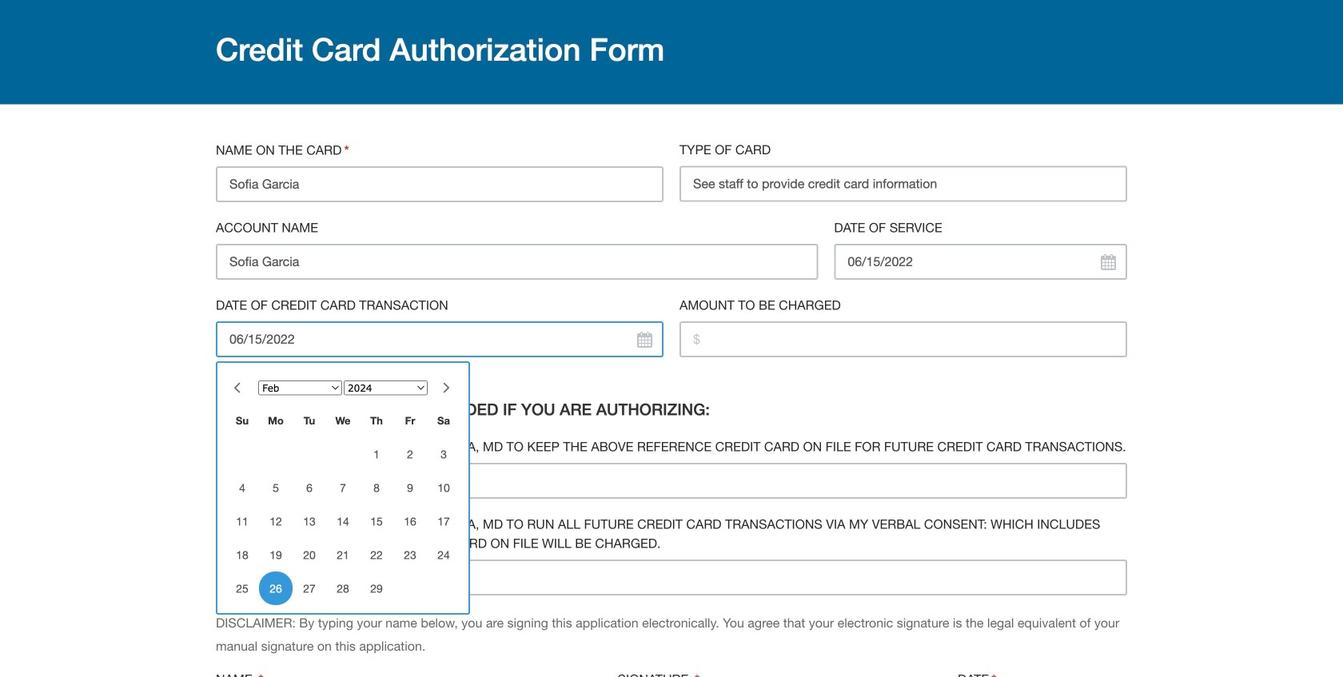 Task type: vqa. For each thing, say whether or not it's contained in the screenshot.
$ text box
yes



Task type: locate. For each thing, give the bounding box(es) containing it.
None text field
[[216, 166, 664, 202], [834, 244, 1128, 280], [216, 560, 1128, 596], [216, 166, 664, 202], [834, 244, 1128, 280], [216, 560, 1128, 596]]

$ text field
[[680, 322, 1128, 358]]

None text field
[[216, 244, 818, 280], [216, 322, 664, 358], [216, 463, 1128, 499], [216, 244, 818, 280], [216, 322, 664, 358], [216, 463, 1128, 499]]



Task type: describe. For each thing, give the bounding box(es) containing it.
See staff to provide credit card information text field
[[680, 166, 1128, 202]]



